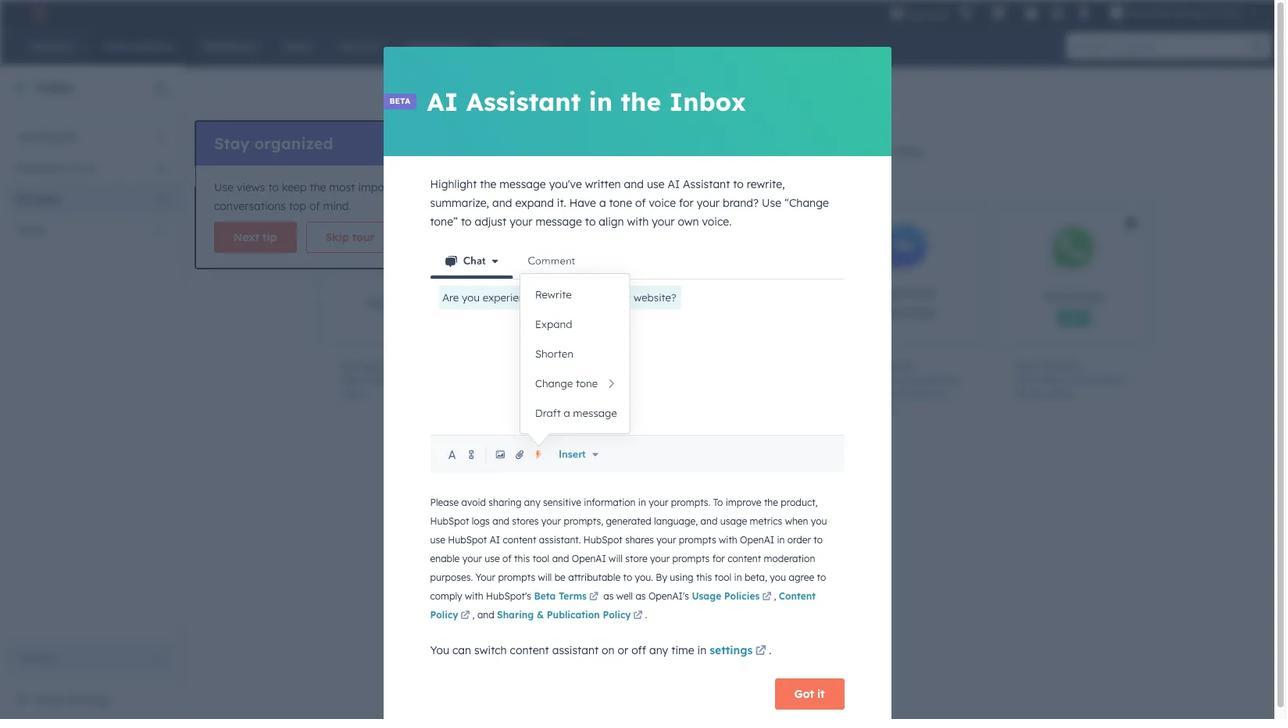Task type: describe. For each thing, give the bounding box(es) containing it.
conversations inside use views to keep the most important conversations top of mind.
[[214, 199, 286, 213]]

use inside 'highlight the message you've written and use ai assistant to rewrite, summarize, and expand it. have a tone of voice for your brand? use "change tone" to adjust your message to align with your own voice.'
[[762, 196, 782, 210]]

facebook messenger
[[874, 285, 937, 320]]

top
[[289, 199, 306, 213]]

live
[[549, 360, 564, 372]]

order
[[788, 535, 811, 547]]

conversations inside start receiving whatsapp conversations in your inbox
[[1066, 374, 1127, 386]]

to down have
[[585, 215, 596, 229]]

be
[[555, 573, 566, 584]]

ai inside the please avoid sharing any sensitive information in your prompts. to improve the product, hubspot logs and stores your prompts, generated language, and usage metrics when you use hubspot ai content assistant. hubspot shares your prompts with openai in order to enable your use of this tool and openai will store your prompts for content moderation purposes. your prompts will be attributable to you. by using this tool in beta, you agree to comply with hubspot's
[[490, 535, 500, 547]]

messenger inside start receiving messenger conversations and create chatbots in your inbox
[[848, 374, 895, 386]]

marketplaces image
[[992, 7, 1006, 21]]

and inside start receiving messenger conversations and create chatbots in your inbox
[[848, 389, 865, 400]]

first
[[617, 145, 637, 159]]

start for start receiving whatsapp conversations in your inbox
[[1017, 360, 1039, 372]]

2 vertical spatial prompts
[[498, 573, 536, 584]]

skip tour button
[[306, 222, 394, 253]]

ai assistant in the inbox dialog
[[383, 47, 892, 720]]

say
[[673, 98, 721, 130]]

language,
[[654, 516, 698, 528]]

0 vertical spatial prompts
[[679, 535, 717, 547]]

0 vertical spatial message
[[500, 177, 546, 192]]

notifications button
[[1071, 0, 1098, 25]]

0 vertical spatial openai
[[740, 535, 775, 547]]

open
[[33, 192, 60, 206]]

hello.
[[729, 98, 797, 130]]

with down usage
[[719, 535, 738, 547]]

, and
[[473, 610, 497, 622]]

real
[[591, 403, 608, 414]]

"change
[[785, 196, 829, 210]]

inbox settings link
[[34, 692, 110, 711]]

to inside use views to keep the most important conversations top of mind.
[[268, 181, 279, 195]]

expand
[[515, 196, 554, 210]]

in inside connect live chat and create chatbots to engage with your website visitors in real time
[[581, 403, 588, 414]]

sharing & publication policy
[[497, 610, 631, 622]]

Chat checkbox
[[488, 205, 645, 347]]

skip
[[326, 231, 349, 245]]

inbox inside start receiving messenger conversations and create chatbots in your inbox
[[870, 403, 894, 414]]

written
[[585, 177, 621, 192]]

upgrade image
[[890, 7, 905, 21]]

menu containing provation design studio
[[889, 0, 1268, 25]]

you can switch content assistant on or off any time in
[[430, 644, 710, 658]]

sharing
[[497, 610, 534, 622]]

in inside start receiving whatsapp conversations in your inbox
[[1017, 389, 1024, 400]]

with up , and
[[465, 591, 484, 603]]

as well as openai's
[[601, 591, 692, 603]]

manage
[[341, 360, 377, 372]]

connect live chat and create chatbots to engage with your website visitors in real time
[[510, 360, 608, 428]]

avoid
[[462, 497, 486, 509]]

start
[[706, 145, 731, 159]]

0 vertical spatial ai
[[427, 86, 458, 117]]

assigned to me
[[16, 161, 95, 175]]

start receiving whatsapp conversations in your inbox
[[1017, 360, 1127, 400]]

the inside use views to keep the most important conversations top of mind.
[[310, 181, 326, 195]]

create inside connect live chat and create chatbots to engage with your website visitors in real time
[[510, 374, 538, 386]]

from
[[398, 374, 419, 386]]

, for ,
[[774, 591, 779, 603]]

1 vertical spatial use
[[430, 535, 446, 547]]

enable
[[430, 554, 460, 565]]

settings
[[710, 644, 753, 658]]

highlight
[[430, 177, 477, 192]]

manage and respond to team emails from your inbox
[[341, 360, 447, 400]]

and inside manage and respond to team emails from your inbox
[[380, 360, 397, 372]]

logs
[[472, 516, 490, 528]]

0 vertical spatial .
[[645, 610, 647, 622]]

new
[[1065, 312, 1084, 322]]

more
[[19, 224, 45, 238]]

upgrade
[[908, 7, 950, 20]]

0 vertical spatial you
[[811, 516, 827, 528]]

views
[[237, 181, 265, 195]]

content
[[779, 591, 816, 603]]

hubspot link
[[19, 3, 59, 22]]

tour
[[352, 231, 375, 245]]

say hello.
[[673, 98, 797, 130]]

got it
[[795, 688, 825, 702]]

adjust
[[475, 215, 507, 229]]

0 vertical spatial content
[[503, 535, 537, 547]]

visitors
[[546, 403, 578, 414]]

use views to keep the most important conversations top of mind.
[[214, 181, 410, 213]]

please avoid sharing any sensitive information in your prompts. to improve the product, hubspot logs and stores your prompts, generated language, and usage metrics when you use hubspot ai content assistant. hubspot shares your prompts with openai in order to enable your use of this tool and openai will store your prompts for content moderation purposes. your prompts will be attributable to you. by using this tool in beta, you agree to comply with hubspot's
[[430, 497, 827, 603]]

can
[[453, 644, 471, 658]]

sharing & publication policy link
[[497, 610, 645, 624]]

hubspot's
[[486, 591, 532, 603]]

sensitive
[[543, 497, 582, 509]]

calling icon image
[[959, 6, 973, 20]]

2 as from the left
[[636, 591, 646, 603]]

with inside connect live chat and create chatbots to engage with your website visitors in real time
[[546, 389, 565, 400]]

team email
[[365, 296, 433, 311]]

next
[[234, 231, 259, 245]]

hubspot down logs
[[448, 535, 487, 547]]

keep
[[282, 181, 307, 195]]

your
[[476, 573, 496, 584]]

1 0 from the top
[[157, 130, 164, 144]]

publication
[[547, 610, 600, 622]]

improve
[[726, 497, 762, 509]]

content policy link
[[430, 591, 816, 624]]

receiving for whatsapp
[[1041, 360, 1081, 372]]

2 policy from the left
[[603, 610, 631, 622]]

to left "me"
[[66, 161, 76, 175]]

link opens in a new window image for usage policies
[[762, 594, 772, 603]]

engage
[[510, 389, 544, 400]]

stores
[[512, 516, 539, 528]]

assistant inside 'highlight the message you've written and use ai assistant to rewrite, summarize, and expand it. have a tone of voice for your brand? use "change tone" to adjust your message to align with your own voice.'
[[683, 177, 730, 192]]

any inside the please avoid sharing any sensitive information in your prompts. to improve the product, hubspot logs and stores your prompts, generated language, and usage metrics when you use hubspot ai content assistant. hubspot shares your prompts with openai in order to enable your use of this tool and openai will store your prompts for content moderation purposes. your prompts will be attributable to you. by using this tool in beta, you agree to comply with hubspot's
[[524, 497, 541, 509]]

inbox settings
[[34, 694, 110, 708]]

help button
[[1019, 0, 1045, 25]]

well
[[617, 591, 633, 603]]

and inside connect live chat and create chatbots to engage with your website visitors in real time
[[589, 360, 606, 372]]

of inside use views to keep the most important conversations top of mind.
[[310, 199, 320, 213]]

attributable
[[568, 573, 621, 584]]

chatbots inside start receiving messenger conversations and create chatbots in your inbox
[[898, 389, 937, 400]]

team
[[365, 296, 397, 311]]

to up the brand?
[[733, 177, 744, 192]]

you.
[[635, 573, 653, 584]]

emails
[[367, 374, 396, 386]]

design
[[1176, 6, 1209, 19]]

inbox for inbox settings
[[34, 694, 65, 708]]

team
[[341, 374, 364, 386]]

the up first
[[621, 86, 661, 117]]

time inside 'ai assistant in the inbox' dialog
[[672, 644, 695, 658]]

sharing
[[489, 497, 522, 509]]

1 horizontal spatial any
[[650, 644, 669, 658]]

your inside start receiving whatsapp conversations in your inbox
[[1027, 389, 1047, 400]]

highlight the message you've written and use ai assistant to rewrite, summarize, and expand it. have a tone of voice for your brand? use "change tone" to adjust your message to align with your own voice.
[[430, 177, 829, 229]]

the inside the please avoid sharing any sensitive information in your prompts. to improve the product, hubspot logs and stores your prompts, generated language, and usage metrics when you use hubspot ai content assistant. hubspot shares your prompts with openai in order to enable your use of this tool and openai will store your prompts for content moderation purposes. your prompts will be attributable to you. by using this tool in beta, you agree to comply with hubspot's
[[764, 497, 779, 509]]

please
[[430, 497, 459, 509]]

settings link
[[1048, 4, 1068, 21]]

2 vertical spatial content
[[510, 644, 549, 658]]

off
[[632, 644, 646, 658]]

0 horizontal spatial tool
[[533, 554, 550, 565]]

channel
[[640, 145, 680, 159]]

voice
[[649, 196, 676, 210]]

tip
[[263, 231, 277, 245]]

none checkbox containing whatsapp
[[995, 205, 1209, 347]]

link opens in a new window image for settings
[[756, 644, 767, 662]]

assigned
[[16, 161, 62, 175]]

switch
[[474, 644, 507, 658]]

information
[[584, 497, 636, 509]]

link opens in a new window image inside content policy link
[[461, 612, 470, 622]]

conversations inside start receiving messenger conversations and create chatbots in your inbox
[[898, 374, 960, 386]]

next tip
[[234, 231, 277, 245]]

Team email checkbox
[[319, 205, 476, 347]]

start for start receiving messenger conversations and create chatbots in your inbox
[[848, 360, 870, 372]]

it
[[818, 688, 825, 702]]

your inside start receiving messenger conversations and create chatbots in your inbox
[[848, 403, 867, 414]]

marketplaces button
[[983, 0, 1015, 25]]

with inside 'highlight the message you've written and use ai assistant to rewrite, summarize, and expand it. have a tone of voice for your brand? use "change tone" to adjust your message to align with your own voice.'
[[627, 215, 649, 229]]

product,
[[781, 497, 818, 509]]

rewrite,
[[747, 177, 785, 192]]

0 horizontal spatial openai
[[572, 554, 606, 565]]

inbox inside start receiving whatsapp conversations in your inbox
[[1049, 389, 1074, 400]]



Task type: vqa. For each thing, say whether or not it's contained in the screenshot.
for to the top
yes



Task type: locate. For each thing, give the bounding box(es) containing it.
openai up attributable
[[572, 554, 606, 565]]

0 vertical spatial whatsapp
[[1044, 289, 1105, 304]]

whatsapp inside start receiving whatsapp conversations in your inbox
[[1017, 374, 1063, 386]]

1 horizontal spatial tool
[[715, 573, 732, 584]]

1 horizontal spatial use
[[485, 554, 500, 565]]

tone
[[609, 196, 632, 210]]

got
[[795, 688, 814, 702]]

0 vertical spatial connect
[[545, 145, 588, 159]]

summarize,
[[430, 196, 489, 210]]

0 vertical spatial 0
[[157, 130, 164, 144]]

connect for connect live chat and create chatbots to engage with your website visitors in real time
[[510, 360, 547, 372]]

in
[[589, 86, 613, 117], [940, 389, 948, 400], [1017, 389, 1024, 400], [581, 403, 588, 414], [639, 497, 646, 509], [777, 535, 785, 547], [734, 573, 742, 584], [698, 644, 707, 658]]

to left you.
[[623, 573, 633, 584]]

receiving
[[872, 360, 912, 372], [1041, 360, 1081, 372]]

comply
[[430, 591, 462, 603]]

message up expand
[[500, 177, 546, 192]]

with up the visitors
[[546, 389, 565, 400]]

0 for to
[[157, 161, 164, 175]]

align
[[599, 215, 624, 229]]

, up switch
[[473, 610, 475, 622]]

2 vertical spatial ai
[[490, 535, 500, 547]]

Facebook Messenger checkbox
[[826, 205, 982, 347]]

1 horizontal spatial for
[[713, 554, 725, 565]]

ai
[[427, 86, 458, 117], [668, 177, 680, 192], [490, 535, 500, 547]]

link opens in a new window image for beta terms
[[589, 594, 599, 603]]

of inside the please avoid sharing any sensitive information in your prompts. to improve the product, hubspot logs and stores your prompts, generated language, and usage metrics when you use hubspot ai content assistant. hubspot shares your prompts with openai in order to enable your use of this tool and openai will store your prompts for content moderation purposes. your prompts will be attributable to you. by using this tool in beta, you agree to comply with hubspot's
[[503, 554, 512, 565]]

0 vertical spatial create
[[510, 374, 538, 386]]

this down stores
[[514, 554, 530, 565]]

next tip button
[[214, 222, 297, 253]]

1 horizontal spatial start
[[1017, 360, 1039, 372]]

actions
[[23, 653, 55, 665]]

0 vertical spatial use
[[647, 177, 665, 192]]

when
[[785, 516, 809, 528]]

provation design studio
[[1127, 6, 1243, 19]]

of
[[635, 196, 646, 210], [310, 199, 320, 213], [503, 554, 512, 565]]

receiving inside start receiving messenger conversations and create chatbots in your inbox
[[872, 360, 912, 372]]

to inside connect live chat and create chatbots to engage with your website visitors in real time
[[583, 374, 592, 386]]

help image
[[1025, 7, 1039, 21]]

to right "order"
[[814, 535, 823, 547]]

.
[[645, 610, 647, 622], [769, 644, 772, 658]]

1 start from the left
[[848, 360, 870, 372]]

time
[[510, 417, 530, 428], [672, 644, 695, 658]]

0 horizontal spatial chatbots
[[541, 374, 580, 386]]

connect up the 'engage'
[[510, 360, 547, 372]]

content policy
[[430, 591, 816, 622]]

1 vertical spatial for
[[713, 554, 725, 565]]

2 vertical spatial 0
[[157, 192, 164, 206]]

use
[[214, 181, 234, 195], [762, 196, 782, 210]]

0 horizontal spatial ,
[[473, 610, 475, 622]]

0 vertical spatial tool
[[533, 554, 550, 565]]

policy down comply
[[430, 610, 458, 622]]

use inside 'highlight the message you've written and use ai assistant to rewrite, summarize, and expand it. have a tone of voice for your brand? use "change tone" to adjust your message to align with your own voice.'
[[647, 177, 665, 192]]

1 horizontal spatial time
[[672, 644, 695, 658]]

hubspot down please
[[430, 516, 469, 528]]

inbox left settings
[[34, 694, 65, 708]]

3 0 from the top
[[157, 192, 164, 206]]

use down rewrite,
[[762, 196, 782, 210]]

as right well
[[636, 591, 646, 603]]

policy down well
[[603, 610, 631, 622]]

for up the own
[[679, 196, 694, 210]]

settings image
[[1051, 7, 1065, 21]]

1 vertical spatial 0
[[157, 161, 164, 175]]

to left the keep in the top left of the page
[[268, 181, 279, 195]]

connect for connect your first channel and start bringing conversations to your inbox.
[[545, 145, 588, 159]]

your inside manage and respond to team emails from your inbox
[[422, 374, 442, 386]]

0 horizontal spatial for
[[679, 196, 694, 210]]

you down moderation
[[770, 573, 786, 584]]

all open
[[16, 192, 60, 206]]

1 horizontal spatial receiving
[[1041, 360, 1081, 372]]

inbox up 'unassigned'
[[36, 80, 74, 95]]

1 horizontal spatial chatbots
[[898, 389, 937, 400]]

connect inside connect live chat and create chatbots to engage with your website visitors in real time
[[510, 360, 547, 372]]

link opens in a new window image inside beta terms link
[[589, 594, 599, 603]]

use inside use views to keep the most important conversations top of mind.
[[214, 181, 234, 195]]

1 vertical spatial .
[[769, 644, 772, 658]]

2 vertical spatial use
[[485, 554, 500, 565]]

hubspot image
[[28, 3, 47, 22]]

. right settings
[[769, 644, 772, 658]]

with
[[627, 215, 649, 229], [546, 389, 565, 400], [719, 535, 738, 547], [465, 591, 484, 603]]

chatbots inside connect live chat and create chatbots to engage with your website visitors in real time
[[541, 374, 580, 386]]

policy inside content policy
[[430, 610, 458, 622]]

0 horizontal spatial this
[[514, 554, 530, 565]]

content down &
[[510, 644, 549, 658]]

hubspot down prompts,
[[584, 535, 623, 547]]

1 horizontal spatial ai
[[490, 535, 500, 547]]

of right 'tone'
[[635, 196, 646, 210]]

assistant
[[552, 644, 599, 658]]

time down website
[[510, 417, 530, 428]]

time right off
[[672, 644, 695, 658]]

of inside 'highlight the message you've written and use ai assistant to rewrite, summarize, and expand it. have a tone of voice for your brand? use "change tone" to adjust your message to align with your own voice.'
[[635, 196, 646, 210]]

1 vertical spatial this
[[696, 573, 712, 584]]

the inside 'highlight the message you've written and use ai assistant to rewrite, summarize, and expand it. have a tone of voice for your brand? use "change tone" to adjust your message to align with your own voice.'
[[480, 177, 497, 192]]

to left inbox.
[[855, 145, 865, 159]]

brand?
[[723, 196, 759, 210]]

beta terms link
[[534, 591, 601, 605]]

inbox
[[36, 80, 74, 95], [669, 86, 746, 117], [34, 694, 65, 708]]

policy
[[430, 610, 458, 622], [603, 610, 631, 622]]

to right 'agree'
[[817, 573, 826, 584]]

1 vertical spatial create
[[867, 389, 895, 400]]

1 horizontal spatial inbox
[[870, 403, 894, 414]]

None checkbox
[[995, 205, 1209, 347]]

1 receiving from the left
[[872, 360, 912, 372]]

0 vertical spatial assistant
[[466, 86, 581, 117]]

1 horizontal spatial create
[[867, 389, 895, 400]]

usage policies link
[[692, 591, 774, 605]]

to right respond
[[438, 360, 447, 372]]

1 vertical spatial chatbots
[[898, 389, 937, 400]]

with down 'tone'
[[627, 215, 649, 229]]

receiving down facebook messenger
[[872, 360, 912, 372]]

inbox inside manage and respond to team emails from your inbox
[[341, 389, 365, 400]]

have
[[570, 196, 596, 210]]

1 vertical spatial ai
[[668, 177, 680, 192]]

1 horizontal spatial will
[[609, 554, 623, 565]]

1 horizontal spatial openai
[[740, 535, 775, 547]]

0
[[157, 130, 164, 144], [157, 161, 164, 175], [157, 192, 164, 206]]

receiving inside start receiving whatsapp conversations in your inbox
[[1041, 360, 1081, 372]]

link opens in a new window image
[[589, 591, 599, 605], [634, 610, 643, 624], [461, 612, 470, 622], [634, 612, 643, 622], [756, 644, 767, 662]]

1 vertical spatial prompts
[[673, 554, 710, 565]]

1 vertical spatial message
[[536, 215, 582, 229]]

any
[[524, 497, 541, 509], [650, 644, 669, 658]]

1 horizontal spatial assistant
[[683, 177, 730, 192]]

for up usage policies at the bottom of page
[[713, 554, 725, 565]]

1 vertical spatial connect
[[510, 360, 547, 372]]

search image
[[1254, 41, 1265, 52]]

will left be
[[538, 573, 552, 584]]

beta terms
[[534, 591, 587, 603]]

or
[[618, 644, 629, 658]]

to down summarize,
[[461, 215, 472, 229]]

this up usage
[[696, 573, 712, 584]]

Search HubSpot search field
[[1067, 33, 1259, 59]]

james peterson image
[[1110, 5, 1124, 20]]

start inside start receiving whatsapp conversations in your inbox
[[1017, 360, 1039, 372]]

2 start from the left
[[1017, 360, 1039, 372]]

0 horizontal spatial assistant
[[466, 86, 581, 117]]

whatsapp
[[1044, 289, 1105, 304], [1017, 374, 1063, 386]]

1 vertical spatial assistant
[[683, 177, 730, 192]]

0 vertical spatial chatbots
[[541, 374, 580, 386]]

link opens in a new window image for sharing & publication policy
[[634, 610, 643, 624]]

whatsapp new
[[1044, 289, 1105, 322]]

0 vertical spatial messenger
[[874, 304, 937, 320]]

moderation
[[764, 554, 816, 565]]

1 horizontal spatial ,
[[774, 591, 779, 603]]

to down 'chat'
[[583, 374, 592, 386]]

any right off
[[650, 644, 669, 658]]

facebook
[[876, 285, 935, 301]]

use up your at the bottom of the page
[[485, 554, 500, 565]]

as left well
[[604, 591, 614, 603]]

0 vertical spatial ,
[[774, 591, 779, 603]]

1 horizontal spatial policy
[[603, 610, 631, 622]]

ai assistant in the inbox
[[427, 86, 746, 117]]

settings link
[[710, 644, 769, 662]]

1 vertical spatial whatsapp
[[1017, 374, 1063, 386]]

your inside connect live chat and create chatbots to engage with your website visitors in real time
[[567, 389, 587, 400]]

hubspot
[[430, 516, 469, 528], [448, 535, 487, 547], [584, 535, 623, 547]]

0 vertical spatial for
[[679, 196, 694, 210]]

2 horizontal spatial of
[[635, 196, 646, 210]]

2 horizontal spatial use
[[647, 177, 665, 192]]

, for , and
[[473, 610, 475, 622]]

conversations assistant feature preview image
[[430, 244, 845, 475]]

0 horizontal spatial of
[[310, 199, 320, 213]]

0 horizontal spatial any
[[524, 497, 541, 509]]

prompts up using
[[673, 554, 710, 565]]

1 vertical spatial will
[[538, 573, 552, 584]]

0 horizontal spatial as
[[604, 591, 614, 603]]

and
[[683, 145, 703, 159], [624, 177, 644, 192], [492, 196, 512, 210], [380, 360, 397, 372], [589, 360, 606, 372], [848, 389, 865, 400], [493, 516, 510, 528], [701, 516, 718, 528], [552, 554, 569, 565], [478, 610, 495, 622]]

will left the 'store'
[[609, 554, 623, 565]]

got it button
[[775, 680, 845, 711]]

0 vertical spatial this
[[514, 554, 530, 565]]

email
[[401, 296, 433, 311]]

. down as well as openai's
[[645, 610, 647, 622]]

content down stores
[[503, 535, 537, 547]]

1 vertical spatial openai
[[572, 554, 606, 565]]

own
[[678, 215, 699, 229]]

metrics
[[750, 516, 783, 528]]

2 receiving from the left
[[1041, 360, 1081, 372]]

message down it.
[[536, 215, 582, 229]]

you
[[430, 644, 450, 658]]

link opens in a new window image
[[762, 591, 772, 605], [589, 594, 599, 603], [762, 594, 772, 603], [461, 610, 470, 624], [756, 647, 767, 658]]

2 horizontal spatial ai
[[668, 177, 680, 192]]

prompts down the language, on the bottom of page
[[679, 535, 717, 547]]

None checkbox
[[657, 205, 813, 347]]

0 horizontal spatial create
[[510, 374, 538, 386]]

shares
[[625, 535, 654, 547]]

link opens in a new window image inside content policy link
[[461, 610, 470, 624]]

0 vertical spatial use
[[214, 181, 234, 195]]

0 horizontal spatial policy
[[430, 610, 458, 622]]

link opens in a new window image inside "sharing & publication policy" link
[[634, 612, 643, 622]]

link opens in a new window image inside settings link
[[756, 647, 767, 658]]

start inside start receiving messenger conversations and create chatbots in your inbox
[[848, 360, 870, 372]]

of up 'hubspot's' at bottom left
[[503, 554, 512, 565]]

ai up voice
[[668, 177, 680, 192]]

0 vertical spatial will
[[609, 554, 623, 565]]

connect up you've
[[545, 145, 588, 159]]

use up enable
[[430, 535, 446, 547]]

content up "beta,"
[[728, 554, 761, 565]]

store
[[626, 554, 648, 565]]

ai down logs
[[490, 535, 500, 547]]

to
[[713, 497, 723, 509]]

1 vertical spatial time
[[672, 644, 695, 658]]

generated
[[606, 516, 652, 528]]

1 horizontal spatial .
[[769, 644, 772, 658]]

all
[[16, 192, 30, 206]]

1 horizontal spatial you
[[811, 516, 827, 528]]

0 horizontal spatial will
[[538, 573, 552, 584]]

beta,
[[745, 573, 768, 584]]

1 horizontal spatial use
[[762, 196, 782, 210]]

0 horizontal spatial time
[[510, 417, 530, 428]]

link opens in a new window image for beta terms
[[589, 591, 599, 605]]

prompts up 'hubspot's' at bottom left
[[498, 573, 536, 584]]

mind.
[[323, 199, 352, 213]]

the up metrics
[[764, 497, 779, 509]]

use left views
[[214, 181, 234, 195]]

respond
[[400, 360, 436, 372]]

connect your first channel and start bringing conversations to your inbox.
[[545, 145, 925, 159]]

voice.
[[702, 215, 732, 229]]

tool up usage policies at the bottom of page
[[715, 573, 732, 584]]

1 horizontal spatial of
[[503, 554, 512, 565]]

, right policies
[[774, 591, 779, 603]]

openai
[[740, 535, 775, 547], [572, 554, 606, 565]]

link opens in a new window image inside usage policies link
[[762, 594, 772, 603]]

stay
[[214, 134, 250, 153]]

to
[[855, 145, 865, 159], [66, 161, 76, 175], [733, 177, 744, 192], [268, 181, 279, 195], [461, 215, 472, 229], [585, 215, 596, 229], [438, 360, 447, 372], [583, 374, 592, 386], [814, 535, 823, 547], [623, 573, 633, 584], [817, 573, 826, 584]]

link opens in a new window image for settings
[[756, 647, 767, 658]]

ai inside 'highlight the message you've written and use ai assistant to rewrite, summarize, and expand it. have a tone of voice for your brand? use "change tone" to adjust your message to align with your own voice.'
[[668, 177, 680, 192]]

the right the keep in the top left of the page
[[310, 181, 326, 195]]

time inside connect live chat and create chatbots to engage with your website visitors in real time
[[510, 417, 530, 428]]

1 vertical spatial messenger
[[848, 374, 895, 386]]

1 as from the left
[[604, 591, 614, 603]]

inbox for inbox
[[36, 80, 74, 95]]

1 vertical spatial tool
[[715, 573, 732, 584]]

you right when
[[811, 516, 827, 528]]

by
[[656, 573, 668, 584]]

usage
[[720, 516, 747, 528]]

openai down metrics
[[740, 535, 775, 547]]

inbox inside dialog
[[669, 86, 746, 117]]

studio
[[1212, 6, 1243, 19]]

in inside start receiving messenger conversations and create chatbots in your inbox
[[940, 389, 948, 400]]

0 horizontal spatial receiving
[[872, 360, 912, 372]]

1 policy from the left
[[430, 610, 458, 622]]

purposes.
[[430, 573, 473, 584]]

for inside the please avoid sharing any sensitive information in your prompts. to improve the product, hubspot logs and stores your prompts, generated language, and usage metrics when you use hubspot ai content assistant. hubspot shares your prompts with openai in order to enable your use of this tool and openai will store your prompts for content moderation purposes. your prompts will be attributable to you. by using this tool in beta, you agree to comply with hubspot's
[[713, 554, 725, 565]]

ai right 'beta'
[[427, 86, 458, 117]]

create inside start receiving messenger conversations and create chatbots in your inbox
[[867, 389, 895, 400]]

receiving down new
[[1041, 360, 1081, 372]]

1 vertical spatial any
[[650, 644, 669, 658]]

the
[[621, 86, 661, 117], [480, 177, 497, 192], [310, 181, 326, 195], [764, 497, 779, 509]]

for inside 'highlight the message you've written and use ai assistant to rewrite, summarize, and expand it. have a tone of voice for your brand? use "change tone" to adjust your message to align with your own voice.'
[[679, 196, 694, 210]]

2 0 from the top
[[157, 161, 164, 175]]

the up summarize,
[[480, 177, 497, 192]]

0 vertical spatial time
[[510, 417, 530, 428]]

1 horizontal spatial this
[[696, 573, 712, 584]]

0 horizontal spatial ai
[[427, 86, 458, 117]]

1 vertical spatial you
[[770, 573, 786, 584]]

0 horizontal spatial start
[[848, 360, 870, 372]]

0 vertical spatial any
[[524, 497, 541, 509]]

0 horizontal spatial inbox
[[341, 389, 365, 400]]

receiving for messenger
[[872, 360, 912, 372]]

usage policies
[[692, 591, 760, 603]]

0 horizontal spatial you
[[770, 573, 786, 584]]

1 vertical spatial content
[[728, 554, 761, 565]]

to inside manage and respond to team emails from your inbox
[[438, 360, 447, 372]]

2 horizontal spatial inbox
[[1049, 389, 1074, 400]]

0 horizontal spatial .
[[645, 610, 647, 622]]

1 vertical spatial ,
[[473, 610, 475, 622]]

0 horizontal spatial use
[[430, 535, 446, 547]]

1 vertical spatial use
[[762, 196, 782, 210]]

menu
[[889, 0, 1268, 25]]

any up stores
[[524, 497, 541, 509]]

notifications image
[[1077, 7, 1091, 21]]

0 horizontal spatial use
[[214, 181, 234, 195]]

start receiving messenger conversations and create chatbots in your inbox
[[848, 360, 960, 414]]

prompts,
[[564, 516, 604, 528]]

use up voice
[[647, 177, 665, 192]]

inbox.
[[894, 145, 925, 159]]

beta
[[534, 591, 556, 603]]

of right top
[[310, 199, 320, 213]]

1 horizontal spatial as
[[636, 591, 646, 603]]

0 for open
[[157, 192, 164, 206]]

inbox up start
[[669, 86, 746, 117]]

messenger inside checkbox
[[874, 304, 937, 320]]

tool down assistant. at the left of page
[[533, 554, 550, 565]]

assistant
[[466, 86, 581, 117], [683, 177, 730, 192]]

you've
[[549, 177, 582, 192]]

whatsapp inside checkbox
[[1044, 289, 1105, 304]]



